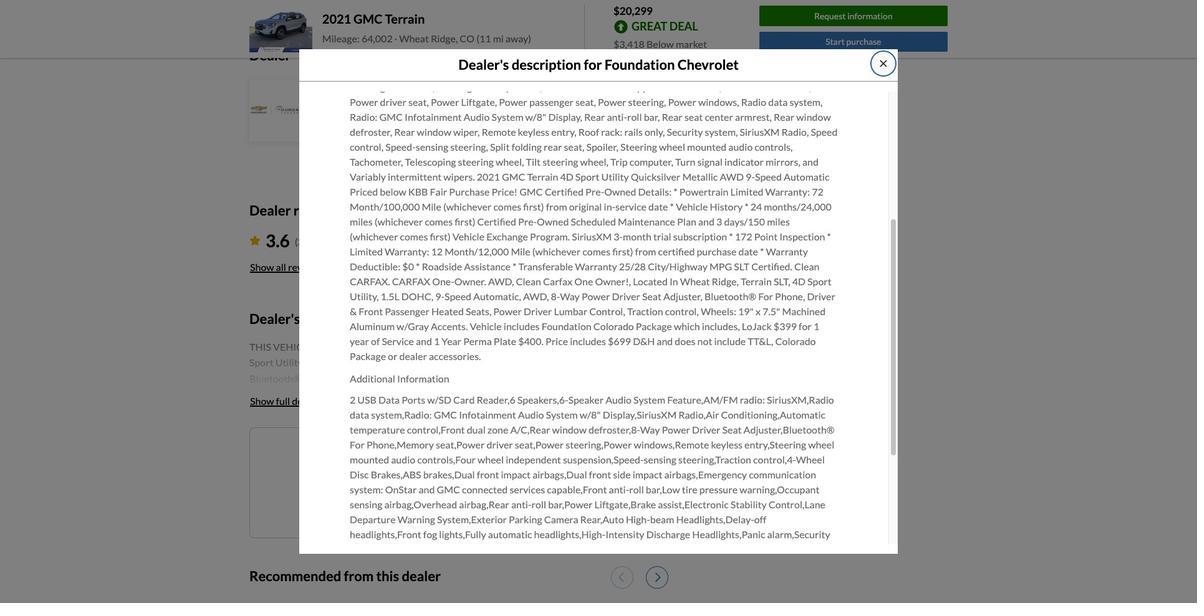 Task type: describe. For each thing, give the bounding box(es) containing it.
gmc inside 2021 gmc terrain mileage: 64,002 · wheat ridge, co (11 mi away)
[[354, 11, 383, 26]]

additional information
[[350, 373, 450, 385]]

1 horizontal spatial this
[[506, 450, 523, 461]]

743-
[[347, 103, 368, 115]]

door down alarm,security
[[783, 544, 803, 556]]

signal
[[525, 559, 550, 571]]

stability
[[731, 499, 767, 511]]

headlights,front
[[350, 529, 422, 541]]

80033
[[555, 122, 584, 133]]

1 vertical spatial from
[[344, 568, 374, 585]]

1 vertical spatial steering
[[706, 604, 741, 604]]

parking
[[509, 514, 543, 526]]

system,radio:
[[371, 409, 432, 421]]

transmitter,heated
[[373, 589, 456, 601]]

1 horizontal spatial wheel
[[809, 439, 835, 451]]

are
[[321, 0, 331, 5]]

wheel
[[797, 454, 825, 466]]

beam
[[651, 514, 675, 526]]

recommended from this dealer
[[250, 568, 441, 585]]

control,auto-
[[412, 544, 471, 556]]

off
[[755, 514, 767, 526]]

market
[[676, 38, 707, 50]]

0 horizontal spatial data
[[379, 394, 400, 406]]

automatic
[[488, 529, 533, 541]]

bar,power
[[548, 499, 593, 511]]

ridge, inside 2021 gmc terrain mileage: 64,002 · wheat ridge, co (11 mi away)
[[431, 33, 458, 45]]

2021 gmc terrain image
[[250, 5, 312, 52]]

show all reviews
[[250, 262, 322, 273]]

suspension,speed-
[[563, 454, 644, 466]]

1 impact from the left
[[501, 469, 531, 481]]

*estimated
[[250, 0, 286, 5]]

co inside 2021 gmc terrain mileage: 64,002 · wheat ridge, co (11 mi away)
[[460, 33, 475, 45]]

rear,auto
[[581, 514, 624, 526]]

controls,four
[[418, 454, 476, 466]]

foundation chevrolet image
[[251, 80, 311, 140]]

reviews inside 'button'
[[288, 262, 322, 273]]

0 horizontal spatial this
[[377, 568, 399, 585]]

foundation chevrolet link
[[322, 79, 444, 94]]

west
[[353, 122, 376, 133]]

scroll left image
[[619, 573, 624, 584]]

description for dealer's description for foundation chevrolet
[[512, 56, 581, 73]]

0 vertical spatial reviews
[[294, 202, 342, 219]]

0 vertical spatial anti-
[[609, 484, 630, 496]]

me for notify
[[407, 450, 421, 461]]

all
[[276, 262, 286, 273]]

information
[[848, 10, 893, 21]]

entry,steering
[[745, 439, 807, 451]]

start purchase
[[826, 36, 882, 47]]

0 vertical spatial usb
[[358, 394, 377, 406]]

2 front from the left
[[589, 469, 612, 481]]

card
[[454, 394, 475, 406]]

body-
[[611, 544, 637, 556]]

auto,auto-
[[350, 574, 399, 586]]

dual
[[467, 424, 486, 436]]

show all reviews button
[[250, 254, 323, 282]]

mounted
[[350, 454, 389, 466]]

fog
[[423, 529, 438, 541]]

camera
[[544, 514, 579, 526]]

from inside *estimated payments are for informational purposes only, and do not represent a financing offer or guarantee of credit from the seller.
[[634, 0, 650, 5]]

2 seat,power from the left
[[515, 439, 564, 451]]

foundation inside dialog
[[605, 56, 675, 73]]

dealer's for dealer's description
[[250, 311, 300, 328]]

0 horizontal spatial of
[[423, 450, 432, 461]]

3.6 (25 reviews)
[[266, 230, 348, 252]]

n.
[[464, 122, 474, 133]]

scroll right image
[[656, 573, 661, 584]]

11101
[[322, 122, 351, 133]]

control,lane
[[769, 499, 826, 511]]

driver
[[487, 439, 513, 451]]

guarantee
[[570, 0, 603, 5]]

show for dealer's
[[250, 395, 274, 407]]

door up ports,apple
[[695, 544, 716, 556]]

reviews)
[[311, 236, 348, 248]]

services
[[510, 484, 545, 496]]

door down auto,auto-
[[350, 589, 371, 601]]

me for email
[[466, 485, 479, 496]]

discharge
[[647, 529, 691, 541]]

close modal dealer's description for foundation chevrolet image
[[879, 59, 889, 69]]

steering,power
[[566, 439, 632, 451]]

warning
[[398, 514, 435, 526]]

of inside *estimated payments are for informational purposes only, and do not represent a financing offer or guarantee of credit from the seller.
[[605, 0, 611, 5]]

description for dealer's description
[[303, 311, 372, 328]]

road
[[440, 122, 462, 133]]

communication
[[749, 469, 817, 481]]

wheat inside 2021 gmc terrain mileage: 64,002 · wheat ridge, co (11 mi away)
[[399, 33, 429, 45]]

1 vertical spatial wheel
[[478, 454, 504, 466]]

request
[[815, 10, 846, 21]]

deal
[[670, 19, 699, 33]]

1 vertical spatial chevrolet
[[388, 79, 444, 94]]

window
[[553, 424, 587, 436]]

zone
[[488, 424, 509, 436]]

(25
[[295, 236, 310, 248]]

chevrolet inside dialog
[[678, 56, 739, 73]]

rack:
[[408, 559, 429, 571]]

door down automatic
[[510, 544, 531, 556]]

or
[[561, 0, 569, 5]]

color,heated
[[637, 544, 693, 556]]

3707
[[368, 103, 391, 115]]

0 vertical spatial steering
[[458, 589, 494, 601]]

and inside 2 usb data ports w/sd card reader,6 speakers,6-speaker audio system feature,am/fm radio: siriusxm,radio data system,radio: gmc infotainment audio system w/8" display,siriusxm radio,air conditioning,automatic temperature control,front dual zone a/c,rear window defroster,8-way power driver seat adjuster,bluetooth® for phone,memory seat,power driver seat,power steering,power windows,remote keyless entry,steering wheel mounted audio controls,four wheel independent suspension,speed-sensing steering,traction control,4-wheel disc brakes,abs brakes,dual front impact airbags,dual front side impact airbags,emergency communication system: onstar and gmc connected services capable,front anti-roll bar,low tire pressure warning,occupant sensing airbag,overhead airbag,rear anti-roll bar,power liftgate,brake assist,electronic stability control,lane departure warning system,exterior parking camera rear,auto high-beam headlights,delay-off headlights,front fog lights,fully automatic headlights,high-intensity discharge headlights,panic alarm,security system,speed control,auto-dimming door mirrors,bumpers: body-color,heated door mirrors,power door mirrors,roof rack: rails only,spoiler,turn signal indicator mirrors,2 usb data ports,apple carplay/android auto,auto-dimming rear-view mirror,compass,driver door bin,driver vanity mirror,front reading lights,garage door transmitter,heated steering wheel,illuminated entry,outside temperature display,overhead console,passenger vanity mirror,rear seat center armrest,tachometer,telescoping steering wheel
[[419, 484, 435, 496]]

dealer for dealer reviews
[[250, 202, 291, 219]]

informational
[[344, 0, 388, 5]]

1 vertical spatial gmc
[[434, 409, 457, 421]]

0 horizontal spatial temperature
[[350, 424, 405, 436]]

foundation chevrolet
[[322, 79, 444, 94]]

keyless
[[711, 439, 743, 451]]

way
[[641, 424, 660, 436]]

1 vertical spatial system
[[546, 409, 578, 421]]

request information
[[815, 10, 893, 21]]

speakers,6-
[[518, 394, 569, 406]]

system,exterior
[[437, 514, 507, 526]]

not
[[461, 0, 472, 5]]

headlights,high-
[[534, 529, 606, 541]]

description inside button
[[292, 395, 341, 407]]

0 vertical spatial vanity
[[657, 574, 684, 586]]

display,overhead
[[695, 589, 770, 601]]

onstar
[[385, 484, 417, 496]]

listings
[[455, 450, 487, 461]]

conditioning,automatic
[[722, 409, 826, 421]]

like
[[488, 450, 504, 461]]

$3,418
[[614, 38, 645, 50]]

full
[[276, 395, 290, 407]]

dealer website link
[[322, 158, 669, 173]]

headlights,delay-
[[677, 514, 755, 526]]

independent
[[506, 454, 561, 466]]

seat
[[723, 424, 742, 436]]

0 horizontal spatial roll
[[532, 499, 547, 511]]

data
[[350, 409, 369, 421]]

1 horizontal spatial system
[[634, 394, 666, 406]]

dealer's description for foundation chevrolet dialog
[[299, 0, 898, 604]]



Task type: vqa. For each thing, say whether or not it's contained in the screenshot.
the bottom 3+ stars
no



Task type: locate. For each thing, give the bounding box(es) containing it.
gmc down informational
[[354, 11, 383, 26]]

0 horizontal spatial chevrolet
[[388, 79, 444, 94]]

0 vertical spatial audio
[[606, 394, 632, 406]]

show left all
[[250, 262, 274, 273]]

dealer reviews
[[250, 202, 342, 219]]

impact up services
[[501, 469, 531, 481]]

seat,power
[[436, 439, 485, 451], [515, 439, 564, 451]]

purposes
[[390, 0, 420, 5]]

wheat
[[399, 33, 429, 45], [478, 122, 508, 133]]

one
[[525, 450, 542, 461]]

0 vertical spatial data
[[379, 394, 400, 406]]

this right like
[[506, 450, 523, 461]]

disc
[[350, 469, 369, 481]]

0 vertical spatial sensing
[[644, 454, 677, 466]]

for
[[350, 439, 365, 451]]

only,
[[421, 0, 436, 5]]

airbag,rear
[[459, 499, 510, 511]]

payments
[[287, 0, 319, 5]]

1 horizontal spatial vanity
[[657, 574, 684, 586]]

mirrors,power
[[717, 544, 781, 556]]

anti- down side
[[609, 484, 630, 496]]

1 horizontal spatial foundation
[[605, 56, 675, 73]]

control,4-
[[754, 454, 797, 466]]

great deal
[[632, 19, 699, 33]]

dealer's for dealer's description for foundation chevrolet
[[459, 56, 509, 73]]

windows,remote
[[634, 439, 710, 451]]

2021 gmc terrain mileage: 64,002 · wheat ridge, co (11 mi away)
[[322, 11, 532, 45]]

1 vertical spatial me
[[466, 485, 479, 496]]

for inside dialog
[[584, 56, 602, 73]]

mirrors,roof
[[350, 559, 406, 571]]

vanity down color,heated
[[657, 574, 684, 586]]

data down color,heated
[[657, 559, 678, 571]]

only,spoiler,turn
[[451, 559, 523, 571]]

sensing down system:
[[350, 499, 383, 511]]

me right notify
[[407, 450, 421, 461]]

dimming up only,spoiler,turn
[[471, 544, 508, 556]]

1 horizontal spatial of
[[605, 0, 611, 5]]

audio
[[606, 394, 632, 406], [518, 409, 544, 421]]

ridge, down *estimated payments are for informational purposes only, and do not represent a financing offer or guarantee of credit from the seller.
[[431, 33, 458, 45]]

center
[[534, 604, 562, 604]]

show left full
[[250, 395, 274, 407]]

mirror,rear
[[461, 604, 512, 604]]

1 horizontal spatial wheat
[[478, 122, 508, 133]]

$3,418 below market
[[614, 38, 707, 50]]

0 horizontal spatial audio
[[518, 409, 544, 421]]

0 vertical spatial gmc
[[354, 11, 383, 26]]

0 horizontal spatial sensing
[[350, 499, 383, 511]]

infotainment
[[459, 409, 516, 421]]

0 vertical spatial co
[[460, 33, 475, 45]]

1 vertical spatial ridge,
[[510, 122, 537, 133]]

0 horizontal spatial foundation
[[322, 79, 386, 94]]

1 horizontal spatial audio
[[606, 394, 632, 406]]

chevrolet
[[678, 56, 739, 73], [388, 79, 444, 94]]

1 horizontal spatial co
[[538, 122, 553, 133]]

0 vertical spatial dimming
[[471, 544, 508, 556]]

start purchase button
[[760, 32, 948, 52]]

wheat right ,
[[478, 122, 508, 133]]

0 horizontal spatial co
[[460, 33, 475, 45]]

1 vertical spatial wheat
[[478, 122, 508, 133]]

gmc down brakes,dual
[[437, 484, 460, 496]]

0 vertical spatial from
[[634, 0, 650, 5]]

1 vertical spatial this
[[377, 568, 399, 585]]

70
[[385, 122, 396, 133]]

0 vertical spatial roll
[[630, 484, 644, 496]]

dealer's inside dialog
[[459, 56, 509, 73]]

driver
[[693, 424, 721, 436]]

0 vertical spatial me
[[407, 450, 421, 461]]

1 horizontal spatial data
[[657, 559, 678, 571]]

1 vertical spatial dealer
[[322, 159, 352, 171]]

door up the entry,outside
[[588, 574, 609, 586]]

for inside *estimated payments are for informational purposes only, and do not represent a financing offer or guarantee of credit from the seller.
[[333, 0, 342, 5]]

0 horizontal spatial dealer's
[[250, 311, 300, 328]]

and up the airbag,overhead
[[419, 484, 435, 496]]

1 horizontal spatial dimming
[[471, 544, 508, 556]]

steering down display,overhead
[[706, 604, 741, 604]]

chevrolet up frontage
[[388, 79, 444, 94]]

2021
[[322, 11, 351, 26]]

high-
[[626, 514, 651, 526]]

0 horizontal spatial and
[[419, 484, 435, 496]]

1 vertical spatial co
[[538, 122, 553, 133]]

and left do on the left of the page
[[438, 0, 450, 5]]

bin,driver
[[611, 574, 655, 586]]

0 vertical spatial dealer
[[250, 47, 291, 64]]

from left the on the top of the page
[[634, 0, 650, 5]]

me up airbag,rear
[[466, 485, 479, 496]]

defroster,8-
[[589, 424, 641, 436]]

0 horizontal spatial for
[[333, 0, 342, 5]]

2 vertical spatial description
[[292, 395, 341, 407]]

usb up 'bin,driver'
[[636, 559, 655, 571]]

1 horizontal spatial temperature
[[638, 589, 693, 601]]

foundation
[[605, 56, 675, 73], [322, 79, 386, 94]]

0 horizontal spatial system
[[546, 409, 578, 421]]

audio up a/c,rear
[[518, 409, 544, 421]]

1 vertical spatial description
[[303, 311, 372, 328]]

0 vertical spatial description
[[512, 56, 581, 73]]

credit
[[613, 0, 632, 5]]

2 usb data ports w/sd card reader,6 speakers,6-speaker audio system feature,am/fm radio: siriusxm,radio data system,radio: gmc infotainment audio system w/8" display,siriusxm radio,air conditioning,automatic temperature control,front dual zone a/c,rear window defroster,8-way power driver seat adjuster,bluetooth® for phone,memory seat,power driver seat,power steering,power windows,remote keyless entry,steering wheel mounted audio controls,four wheel independent suspension,speed-sensing steering,traction control,4-wheel disc brakes,abs brakes,dual front impact airbags,dual front side impact airbags,emergency communication system: onstar and gmc connected services capable,front anti-roll bar,low tire pressure warning,occupant sensing airbag,overhead airbag,rear anti-roll bar,power liftgate,brake assist,electronic stability control,lane departure warning system,exterior parking camera rear,auto high-beam headlights,delay-off headlights,front fog lights,fully automatic headlights,high-intensity discharge headlights,panic alarm,security system,speed control,auto-dimming door mirrors,bumpers: body-color,heated door mirrors,power door mirrors,roof rack: rails only,spoiler,turn signal indicator mirrors,2 usb data ports,apple carplay/android auto,auto-dimming rear-view mirror,compass,driver door bin,driver vanity mirror,front reading lights,garage door transmitter,heated steering wheel,illuminated entry,outside temperature display,overhead console,passenger vanity mirror,rear seat center armrest,tachometer,telescoping steering wheel
[[350, 394, 835, 604]]

view
[[322, 140, 344, 152], [462, 574, 484, 586]]

dealer for dealer
[[250, 47, 291, 64]]

0 horizontal spatial view
[[322, 140, 344, 152]]

0 vertical spatial dealer's
[[459, 56, 509, 73]]

2
[[350, 394, 356, 406]]

0 vertical spatial this
[[506, 450, 523, 461]]

wheel,illuminated
[[496, 589, 574, 601]]

1 horizontal spatial dealer's
[[459, 56, 509, 73]]

0 horizontal spatial wheel
[[478, 454, 504, 466]]

view down only,spoiler,turn
[[462, 574, 484, 586]]

dealer down seller.
[[250, 47, 291, 64]]

0 vertical spatial of
[[605, 0, 611, 5]]

foundation up (720) 743-3707
[[322, 79, 386, 94]]

0 horizontal spatial seat,power
[[436, 439, 485, 451]]

co
[[460, 33, 475, 45], [538, 122, 553, 133]]

1 vertical spatial audio
[[518, 409, 544, 421]]

side
[[613, 469, 631, 481]]

show inside show full description button
[[250, 395, 274, 407]]

email me
[[439, 485, 479, 496]]

(11
[[477, 33, 491, 45]]

rails
[[431, 559, 449, 571]]

0 horizontal spatial steering
[[458, 589, 494, 601]]

dealer down view inventory link
[[322, 159, 352, 171]]

chevrolet down market
[[678, 56, 739, 73]]

siriusxm,radio
[[767, 394, 835, 406]]

me
[[407, 450, 421, 461], [466, 485, 479, 496]]

impact up bar,low
[[633, 469, 663, 481]]

0 vertical spatial wheel
[[809, 439, 835, 451]]

headlights,panic
[[693, 529, 766, 541]]

dealer website
[[322, 159, 388, 171]]

mirrors,bumpers:
[[533, 544, 610, 556]]

dimming down rack:
[[399, 574, 437, 586]]

1 vertical spatial and
[[419, 484, 435, 496]]

1 vertical spatial for
[[584, 56, 602, 73]]

0 horizontal spatial me
[[407, 450, 421, 461]]

represent
[[474, 0, 506, 5]]

wheel up wheel on the bottom of page
[[809, 439, 835, 451]]

system:
[[350, 484, 383, 496]]

brakes,dual
[[423, 469, 475, 481]]

temperature down data
[[350, 424, 405, 436]]

do
[[451, 0, 460, 5]]

temperature
[[350, 424, 405, 436], [638, 589, 693, 601]]

co left 80033
[[538, 122, 553, 133]]

start
[[826, 36, 845, 47]]

mirror,front
[[686, 574, 740, 586]]

audio up the 'display,siriusxm'
[[606, 394, 632, 406]]

foundation down $3,418
[[605, 56, 675, 73]]

w/8"
[[580, 409, 601, 421]]

reviews right all
[[288, 262, 322, 273]]

sensing
[[644, 454, 677, 466], [350, 499, 383, 511]]

wheat right ·
[[399, 33, 429, 45]]

of left new
[[423, 450, 432, 461]]

1 horizontal spatial view
[[462, 574, 484, 586]]

display,siriusxm
[[603, 409, 677, 421]]

1 vertical spatial vanity
[[432, 604, 459, 604]]

2 impact from the left
[[633, 469, 663, 481]]

airbag,overhead
[[385, 499, 457, 511]]

1 horizontal spatial anti-
[[609, 484, 630, 496]]

co left (11
[[460, 33, 475, 45]]

assist,electronic
[[658, 499, 729, 511]]

1 horizontal spatial front
[[589, 469, 612, 481]]

temperature down "scroll right" image
[[638, 589, 693, 601]]

recommended
[[250, 568, 341, 585]]

system up the 'display,siriusxm'
[[634, 394, 666, 406]]

1 horizontal spatial impact
[[633, 469, 663, 481]]

1 vertical spatial dealer's
[[250, 311, 300, 328]]

steering up the mirror,rear
[[458, 589, 494, 601]]

notify
[[377, 450, 405, 461]]

lights,fully
[[439, 529, 487, 541]]

2 show from the top
[[250, 395, 274, 407]]

from down system,speed
[[344, 568, 374, 585]]

1 vertical spatial temperature
[[638, 589, 693, 601]]

dealer
[[402, 568, 441, 585]]

airbags,emergency
[[665, 469, 747, 481]]

me inside button
[[466, 485, 479, 496]]

seat,power up independent
[[515, 439, 564, 451]]

1 horizontal spatial steering
[[706, 604, 741, 604]]

0 horizontal spatial usb
[[358, 394, 377, 406]]

w/sd
[[427, 394, 452, 406]]

wheel down the driver
[[478, 454, 504, 466]]

ridge, left 80033
[[510, 122, 537, 133]]

dealer for dealer website
[[322, 159, 352, 171]]

dealer's
[[459, 56, 509, 73], [250, 311, 300, 328]]

email me button
[[354, 478, 564, 503]]

of left the credit
[[605, 0, 611, 5]]

gmc
[[354, 11, 383, 26], [434, 409, 457, 421], [437, 484, 460, 496]]

1 horizontal spatial sensing
[[644, 454, 677, 466]]

view inside 2 usb data ports w/sd card reader,6 speakers,6-speaker audio system feature,am/fm radio: siriusxm,radio data system,radio: gmc infotainment audio system w/8" display,siriusxm radio,air conditioning,automatic temperature control,front dual zone a/c,rear window defroster,8-way power driver seat adjuster,bluetooth® for phone,memory seat,power driver seat,power steering,power windows,remote keyless entry,steering wheel mounted audio controls,four wheel independent suspension,speed-sensing steering,traction control,4-wheel disc brakes,abs brakes,dual front impact airbags,dual front side impact airbags,emergency communication system: onstar and gmc connected services capable,front anti-roll bar,low tire pressure warning,occupant sensing airbag,overhead airbag,rear anti-roll bar,power liftgate,brake assist,electronic stability control,lane departure warning system,exterior parking camera rear,auto high-beam headlights,delay-off headlights,front fog lights,fully automatic headlights,high-intensity discharge headlights,panic alarm,security system,speed control,auto-dimming door mirrors,bumpers: body-color,heated door mirrors,power door mirrors,roof rack: rails only,spoiler,turn signal indicator mirrors,2 usb data ports,apple carplay/android auto,auto-dimming rear-view mirror,compass,driver door bin,driver vanity mirror,front reading lights,garage door transmitter,heated steering wheel,illuminated entry,outside temperature display,overhead console,passenger vanity mirror,rear seat center armrest,tachometer,telescoping steering wheel
[[462, 574, 484, 586]]

1 seat,power from the left
[[436, 439, 485, 451]]

dealer's down (11
[[459, 56, 509, 73]]

dealer up 3.6
[[250, 202, 291, 219]]

view inventory
[[322, 140, 388, 152]]

system up the window
[[546, 409, 578, 421]]

seat,power up 'controls,four'
[[436, 439, 485, 451]]

1 horizontal spatial for
[[584, 56, 602, 73]]

seat
[[514, 604, 532, 604]]

bar,low
[[646, 484, 681, 496]]

new
[[434, 450, 453, 461]]

phone,memory
[[367, 439, 434, 451]]

description inside dialog
[[512, 56, 581, 73]]

1 horizontal spatial and
[[438, 0, 450, 5]]

0 vertical spatial temperature
[[350, 424, 405, 436]]

this up console,passenger
[[377, 568, 399, 585]]

2 vertical spatial dealer
[[250, 202, 291, 219]]

roll up liftgate,brake
[[630, 484, 644, 496]]

1 vertical spatial sensing
[[350, 499, 383, 511]]

64,002
[[362, 33, 393, 45]]

dimming
[[471, 544, 508, 556], [399, 574, 437, 586]]

anti- up parking
[[512, 499, 532, 511]]

0 vertical spatial show
[[250, 262, 274, 273]]

front up connected
[[477, 469, 499, 481]]

dealer's down all
[[250, 311, 300, 328]]

show inside 'button'
[[250, 262, 274, 273]]

0 vertical spatial view
[[322, 140, 344, 152]]

1 vertical spatial view
[[462, 574, 484, 586]]

view down 11101
[[322, 140, 344, 152]]

1 front from the left
[[477, 469, 499, 481]]

1 vertical spatial roll
[[532, 499, 547, 511]]

usb right 2 at the bottom left of the page
[[358, 394, 377, 406]]

armrest,tachometer,telescoping
[[564, 604, 704, 604]]

gmc down w/sd
[[434, 409, 457, 421]]

show for dealer
[[250, 262, 274, 273]]

and inside *estimated payments are for informational purposes only, and do not represent a financing offer or guarantee of credit from the seller.
[[438, 0, 450, 5]]

1 vertical spatial dimming
[[399, 574, 437, 586]]

1 horizontal spatial chevrolet
[[678, 56, 739, 73]]

(720) 743-3707 link
[[322, 103, 391, 115]]

this
[[506, 450, 523, 461], [377, 568, 399, 585]]

data up system,radio: on the bottom of the page
[[379, 394, 400, 406]]

1 horizontal spatial roll
[[630, 484, 644, 496]]

i-
[[378, 122, 385, 133]]

0 horizontal spatial wheat
[[399, 33, 429, 45]]

dealer's description
[[250, 311, 372, 328]]

0 vertical spatial ridge,
[[431, 33, 458, 45]]

1 vertical spatial data
[[657, 559, 678, 571]]

front down suspension,speed-
[[589, 469, 612, 481]]

show full description button
[[250, 388, 342, 415]]

1 vertical spatial foundation
[[322, 79, 386, 94]]

reviews up 3.6 (25 reviews)
[[294, 202, 342, 219]]

1 horizontal spatial me
[[466, 485, 479, 496]]

2 vertical spatial gmc
[[437, 484, 460, 496]]

1 show from the top
[[250, 262, 274, 273]]

star image
[[250, 236, 261, 246]]

0 horizontal spatial from
[[344, 568, 374, 585]]

0 horizontal spatial dimming
[[399, 574, 437, 586]]

website
[[353, 159, 388, 171]]

vanity down rear-
[[432, 604, 459, 604]]

audio
[[391, 454, 416, 466]]

0 vertical spatial and
[[438, 0, 450, 5]]

0 horizontal spatial anti-
[[512, 499, 532, 511]]

roll down services
[[532, 499, 547, 511]]

1 vertical spatial usb
[[636, 559, 655, 571]]

0 horizontal spatial front
[[477, 469, 499, 481]]

1 horizontal spatial usb
[[636, 559, 655, 571]]

below
[[647, 38, 674, 50]]

1 vertical spatial anti-
[[512, 499, 532, 511]]

show
[[250, 262, 274, 273], [250, 395, 274, 407]]

mirror,compass,driver
[[486, 574, 586, 586]]

sensing down "windows,remote"
[[644, 454, 677, 466]]



